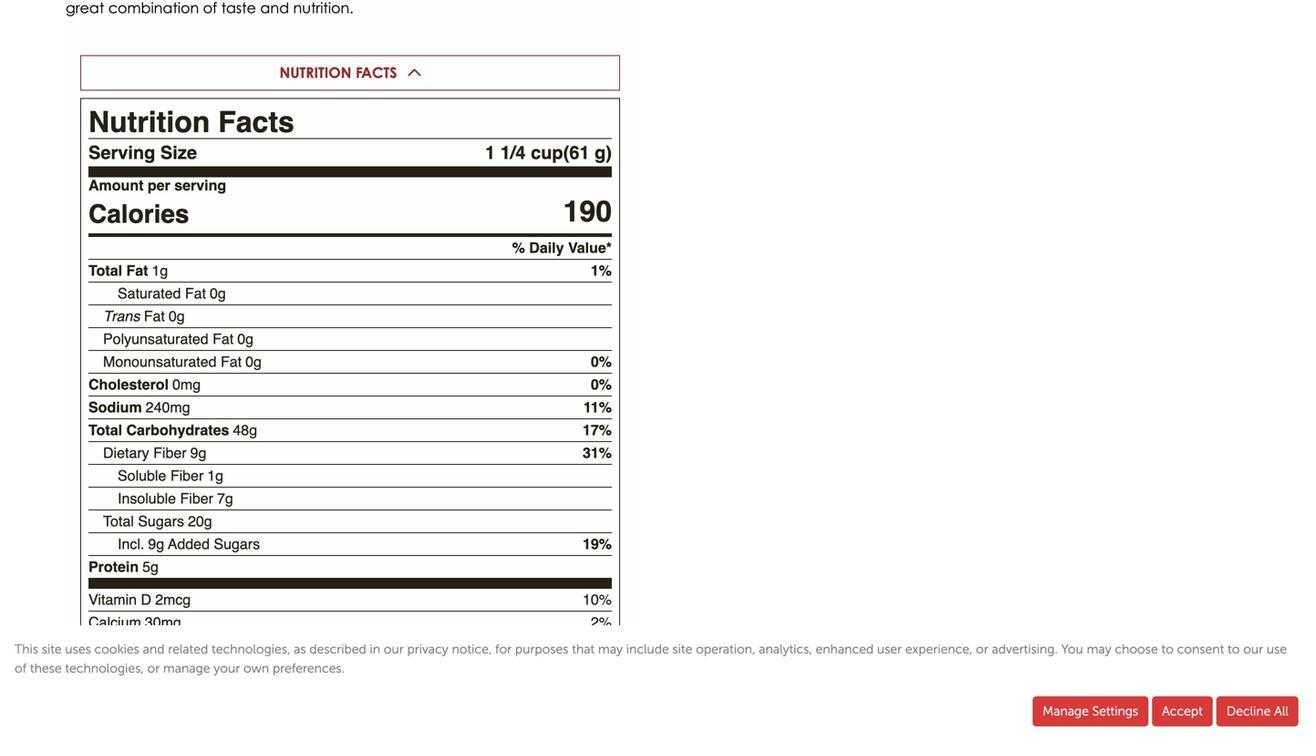Task type: vqa. For each thing, say whether or not it's contained in the screenshot.
IN to the left
no



Task type: describe. For each thing, give the bounding box(es) containing it.
purposes
[[515, 642, 569, 657]]

0g up 48g
[[246, 354, 262, 371]]

saturated
[[118, 285, 181, 302]]

,
[[489, 642, 492, 657]]

privacy notice
[[407, 642, 489, 657]]

sodium 240mg
[[88, 399, 190, 416]]

2 may from the left
[[1087, 642, 1112, 657]]

0% for 0mg
[[591, 377, 612, 393]]

experience,
[[906, 642, 973, 657]]

1 may from the left
[[598, 642, 623, 657]]

calories
[[88, 200, 189, 229]]

1 1/4 cup (61 g)
[[485, 142, 612, 163]]

soluble fiber 1g insoluble fiber 7g total sugars 20g
[[103, 468, 233, 530]]

fat for total
[[126, 262, 148, 279]]

this site uses cookies and related technologies, as described in our privacy notice
[[15, 642, 489, 657]]

cup
[[531, 142, 564, 163]]

fat up polyunsaturated
[[144, 308, 165, 325]]

0 horizontal spatial nutrition
[[88, 105, 210, 139]]

60%
[[583, 637, 612, 654]]

size
[[160, 142, 197, 163]]

user
[[878, 642, 902, 657]]

total fat 1g
[[88, 262, 168, 279]]

incl.
[[118, 536, 144, 553]]

nutrition facts inside dropdown button
[[280, 63, 397, 81]]

carbohydrates
[[126, 422, 229, 439]]

related
[[168, 642, 208, 657]]

0g up polyunsaturated
[[169, 308, 185, 325]]

1 vertical spatial facts
[[218, 105, 294, 139]]

sodium
[[88, 399, 142, 416]]

1%
[[591, 262, 612, 279]]

saturated fat 0g trans fat 0g polyunsaturated fat 0g
[[103, 285, 254, 348]]

dietary
[[103, 445, 149, 462]]

fat for monounsaturated
[[221, 354, 242, 371]]

manage settings
[[1043, 704, 1139, 719]]

and
[[143, 642, 165, 657]]

0 vertical spatial 9g
[[190, 445, 207, 462]]

this
[[15, 642, 38, 657]]

fiber for 1g
[[170, 468, 204, 485]]

0 vertical spatial technologies,
[[212, 642, 290, 657]]

per
[[148, 177, 170, 194]]

protein
[[88, 559, 139, 576]]

, for purposes that may include site operation, analytics, enhanced user experience, or advertising. you may choose to consent to our use of these technologies, or manage your own preferences.
[[15, 642, 1288, 677]]

trans
[[103, 308, 140, 325]]

as
[[294, 642, 306, 657]]

decline all
[[1227, 704, 1289, 719]]

all
[[1275, 704, 1289, 719]]

1
[[485, 142, 496, 163]]

described
[[310, 642, 367, 657]]

0g up monounsaturated fat 0g
[[237, 331, 254, 348]]

17%
[[583, 422, 612, 439]]

(61
[[564, 142, 590, 163]]

10%
[[583, 592, 612, 609]]

2mcg
[[155, 592, 191, 609]]

cholesterol 0mg
[[88, 377, 201, 393]]

site inside , for purposes that may include site operation, analytics, enhanced user experience, or advertising. you may choose to consent to our use of these technologies, or manage your own preferences.
[[673, 642, 693, 657]]

amount
[[88, 177, 144, 194]]

protein 5g
[[88, 559, 159, 576]]

g)
[[595, 142, 612, 163]]

calcium
[[88, 615, 141, 632]]

1 to from the left
[[1162, 642, 1174, 657]]

1 horizontal spatial or
[[976, 642, 989, 657]]

1 vertical spatial nutrition facts
[[88, 105, 294, 139]]

decline
[[1227, 704, 1272, 719]]

240mg
[[146, 399, 190, 416]]

preferences.
[[273, 661, 345, 677]]

20g
[[188, 513, 212, 530]]

insoluble
[[118, 491, 176, 507]]

2 vertical spatial fiber
[[180, 491, 213, 507]]

190
[[563, 195, 612, 229]]

7g
[[217, 491, 233, 507]]

total for total fat
[[88, 262, 122, 279]]

iron
[[88, 637, 114, 654]]

cholesterol
[[88, 377, 169, 393]]

fiber for 9g
[[153, 445, 187, 462]]

polyunsaturated
[[103, 331, 209, 348]]

total carbohydrates 48g
[[88, 422, 257, 439]]

5g
[[142, 559, 159, 576]]

in our
[[370, 642, 404, 657]]

iron 10.8mg
[[88, 637, 166, 654]]

own
[[244, 661, 269, 677]]

manage settings button
[[1033, 697, 1149, 727]]

1 site from the left
[[42, 642, 62, 657]]

1 vertical spatial 9g
[[148, 536, 164, 553]]

1 horizontal spatial sugars
[[214, 536, 260, 553]]



Task type: locate. For each thing, give the bounding box(es) containing it.
you
[[1062, 642, 1084, 657]]

accept
[[1163, 704, 1203, 719]]

to left our
[[1228, 642, 1241, 657]]

0 vertical spatial 0%
[[591, 354, 612, 371]]

decline all button
[[1217, 697, 1299, 727]]

operation,
[[696, 642, 756, 657]]

serving size
[[88, 142, 197, 163]]

value*
[[568, 240, 612, 257]]

technologies, inside , for purposes that may include site operation, analytics, enhanced user experience, or advertising. you may choose to consent to our use of these technologies, or manage your own preferences.
[[65, 661, 144, 677]]

amount per serving
[[88, 177, 226, 194]]

1 horizontal spatial nutrition
[[280, 63, 352, 81]]

monounsaturated fat 0g
[[103, 354, 262, 371]]

fiber up 20g
[[180, 491, 213, 507]]

fat up monounsaturated fat 0g
[[213, 331, 234, 348]]

340mg
[[160, 660, 205, 677]]

total for total carbohydrates
[[88, 422, 122, 439]]

1 vertical spatial total
[[88, 422, 122, 439]]

0 vertical spatial 1g
[[152, 262, 168, 279]]

0 horizontal spatial 9g
[[148, 536, 164, 553]]

for
[[495, 642, 512, 657]]

1g inside soluble fiber 1g insoluble fiber 7g total sugars 20g
[[207, 468, 224, 485]]

nutrition facts
[[280, 63, 397, 81], [88, 105, 294, 139]]

d
[[141, 592, 152, 609]]

sugars inside soluble fiber 1g insoluble fiber 7g total sugars 20g
[[138, 513, 184, 530]]

enhanced
[[816, 642, 874, 657]]

1 0% from the top
[[591, 354, 612, 371]]

31%
[[583, 445, 612, 462]]

total inside soluble fiber 1g insoluble fiber 7g total sugars 20g
[[103, 513, 134, 530]]

nutrition inside nutrition facts dropdown button
[[280, 63, 352, 81]]

serving
[[174, 177, 226, 194]]

added
[[168, 536, 210, 553]]

may right that
[[598, 642, 623, 657]]

settings
[[1093, 704, 1139, 719]]

analytics,
[[759, 642, 813, 657]]

may right the "you"
[[1087, 642, 1112, 657]]

0% for 0g
[[591, 354, 612, 371]]

0mg
[[172, 377, 201, 393]]

calcium 30mg
[[88, 615, 181, 632]]

to
[[1162, 642, 1174, 657], [1228, 642, 1241, 657]]

0 vertical spatial facts
[[356, 63, 397, 81]]

1 horizontal spatial 1g
[[207, 468, 224, 485]]

fiber down total carbohydrates 48g
[[153, 445, 187, 462]]

vitamin
[[88, 592, 137, 609]]

19%
[[583, 536, 612, 553]]

total up trans
[[88, 262, 122, 279]]

1g
[[152, 262, 168, 279], [207, 468, 224, 485]]

2%
[[591, 615, 612, 632]]

0 horizontal spatial may
[[598, 642, 623, 657]]

vitamin d 2mcg
[[88, 592, 191, 609]]

2 0% from the top
[[591, 377, 612, 393]]

potassium 340mg
[[88, 660, 205, 677]]

1 horizontal spatial to
[[1228, 642, 1241, 657]]

manage
[[1043, 704, 1089, 719]]

your
[[214, 661, 240, 677]]

48g
[[233, 422, 257, 439]]

facts
[[356, 63, 397, 81], [218, 105, 294, 139]]

1 horizontal spatial facts
[[356, 63, 397, 81]]

sugars
[[138, 513, 184, 530], [214, 536, 260, 553]]

dietary fiber 9g
[[103, 445, 207, 462]]

fiber down dietary fiber 9g
[[170, 468, 204, 485]]

technologies, up own
[[212, 642, 290, 657]]

0 vertical spatial total
[[88, 262, 122, 279]]

0 vertical spatial nutrition
[[280, 63, 352, 81]]

0g right saturated
[[210, 285, 226, 302]]

site right include at the bottom
[[673, 642, 693, 657]]

daily
[[529, 240, 564, 257]]

0 horizontal spatial 1g
[[152, 262, 168, 279]]

advertising.
[[992, 642, 1058, 657]]

facts inside dropdown button
[[356, 63, 397, 81]]

total down sodium
[[88, 422, 122, 439]]

technologies,
[[212, 642, 290, 657], [65, 661, 144, 677]]

fat up saturated
[[126, 262, 148, 279]]

incl. 9g added sugars
[[118, 536, 260, 553]]

9g
[[190, 445, 207, 462], [148, 536, 164, 553]]

to right choose
[[1162, 642, 1174, 657]]

fiber
[[153, 445, 187, 462], [170, 468, 204, 485], [180, 491, 213, 507]]

0 vertical spatial sugars
[[138, 513, 184, 530]]

fat right saturated
[[185, 285, 206, 302]]

consent
[[1178, 642, 1225, 657]]

fat for saturated
[[185, 285, 206, 302]]

these
[[30, 661, 62, 677]]

1 horizontal spatial may
[[1087, 642, 1112, 657]]

manage
[[163, 661, 210, 677]]

privacy notice link
[[407, 642, 489, 657]]

uses
[[65, 642, 91, 657]]

% daily value*
[[512, 240, 612, 257]]

1 vertical spatial 0%
[[591, 377, 612, 393]]

1 horizontal spatial site
[[673, 642, 693, 657]]

9g down carbohydrates
[[190, 445, 207, 462]]

0 vertical spatial or
[[976, 642, 989, 657]]

potassium
[[88, 660, 157, 677]]

0 horizontal spatial facts
[[218, 105, 294, 139]]

total up incl.
[[103, 513, 134, 530]]

1 vertical spatial sugars
[[214, 536, 260, 553]]

1 horizontal spatial technologies,
[[212, 642, 290, 657]]

0 vertical spatial nutrition facts
[[280, 63, 397, 81]]

that
[[572, 642, 595, 657]]

1 vertical spatial fiber
[[170, 468, 204, 485]]

0 horizontal spatial sugars
[[138, 513, 184, 530]]

2 site from the left
[[673, 642, 693, 657]]

fat up 48g
[[221, 354, 242, 371]]

site up these
[[42, 642, 62, 657]]

%
[[512, 240, 525, 257]]

cookies
[[94, 642, 139, 657]]

or
[[976, 642, 989, 657], [147, 661, 160, 677]]

our
[[1244, 642, 1264, 657]]

site
[[42, 642, 62, 657], [673, 642, 693, 657]]

soluble
[[118, 468, 166, 485]]

10.8mg
[[117, 637, 166, 654]]

0 horizontal spatial or
[[147, 661, 160, 677]]

nutrition facts button
[[80, 55, 620, 91]]

2 to from the left
[[1228, 642, 1241, 657]]

0 horizontal spatial site
[[42, 642, 62, 657]]

1 vertical spatial or
[[147, 661, 160, 677]]

sugars down 7g
[[214, 536, 260, 553]]

accept button
[[1153, 697, 1214, 727]]

1 vertical spatial technologies,
[[65, 661, 144, 677]]

monounsaturated
[[103, 354, 217, 371]]

1 horizontal spatial 9g
[[190, 445, 207, 462]]

9g up 5g
[[148, 536, 164, 553]]

0 horizontal spatial technologies,
[[65, 661, 144, 677]]

technologies, down cookies
[[65, 661, 144, 677]]

1g for fat
[[152, 262, 168, 279]]

or left advertising.
[[976, 642, 989, 657]]

of
[[15, 661, 27, 677]]

or down and
[[147, 661, 160, 677]]

1 vertical spatial 1g
[[207, 468, 224, 485]]

0 horizontal spatial to
[[1162, 642, 1174, 657]]

1g up saturated
[[152, 262, 168, 279]]

2 vertical spatial total
[[103, 513, 134, 530]]

sugars down insoluble
[[138, 513, 184, 530]]

may
[[598, 642, 623, 657], [1087, 642, 1112, 657]]

0 vertical spatial fiber
[[153, 445, 187, 462]]

1g up 7g
[[207, 468, 224, 485]]

1g for fiber
[[207, 468, 224, 485]]

1 vertical spatial nutrition
[[88, 105, 210, 139]]



